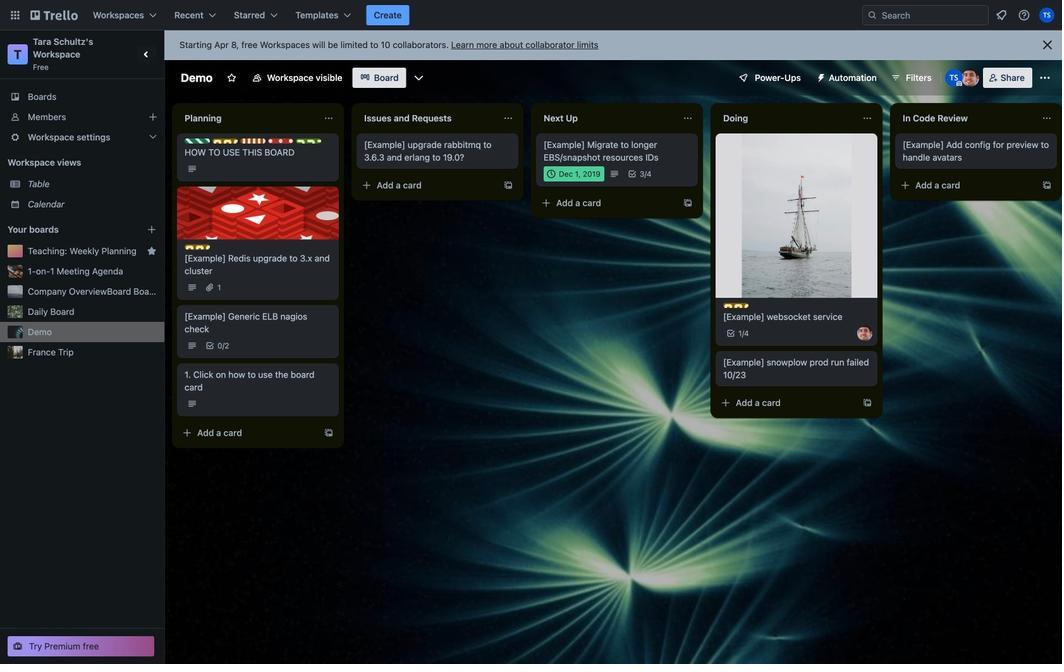 Task type: locate. For each thing, give the bounding box(es) containing it.
0 vertical spatial create from template… image
[[503, 180, 514, 190]]

0 vertical spatial james peterson (jamespeterson93) image
[[962, 69, 979, 87]]

1 vertical spatial create from template… image
[[683, 198, 693, 208]]

create from template… image
[[1042, 180, 1052, 190], [683, 198, 693, 208]]

create from template… image
[[503, 180, 514, 190], [863, 398, 873, 408], [324, 428, 334, 438]]

1 horizontal spatial james peterson (jamespeterson93) image
[[962, 69, 979, 87]]

1 horizontal spatial color: yellow, title: "ready to merge" element
[[212, 138, 238, 144]]

sm image
[[811, 68, 829, 85]]

tara schultz (taraschultz7) image
[[945, 69, 963, 87]]

0 vertical spatial create from template… image
[[1042, 180, 1052, 190]]

None text field
[[177, 108, 319, 128], [357, 108, 498, 128], [177, 108, 319, 128], [357, 108, 498, 128]]

color: yellow, title: "ready to merge" element
[[212, 138, 238, 144], [185, 244, 210, 249], [723, 303, 749, 308]]

1 vertical spatial color: yellow, title: "ready to merge" element
[[185, 244, 210, 249]]

None checkbox
[[544, 166, 605, 182]]

james peterson (jamespeterson93) image
[[962, 69, 979, 87], [858, 326, 873, 341]]

color: red, title: "unshippable!" element
[[268, 138, 293, 144]]

None text field
[[536, 108, 678, 128], [716, 108, 858, 128], [895, 108, 1037, 128], [536, 108, 678, 128], [716, 108, 858, 128], [895, 108, 1037, 128]]

customize views image
[[413, 71, 425, 84]]

color: green, title: "verified in staging" element
[[185, 138, 210, 144]]

primary element
[[0, 0, 1062, 30]]

0 horizontal spatial color: yellow, title: "ready to merge" element
[[185, 244, 210, 249]]

2 horizontal spatial color: yellow, title: "ready to merge" element
[[723, 303, 749, 308]]

1 vertical spatial james peterson (jamespeterson93) image
[[858, 326, 873, 341]]

0 notifications image
[[994, 8, 1009, 23]]

star or unstar board image
[[227, 73, 237, 83]]

color: orange, title: "manual deploy steps" element
[[240, 138, 266, 144]]

your boards with 6 items element
[[8, 222, 128, 237]]

0 horizontal spatial create from template… image
[[324, 428, 334, 438]]

2 horizontal spatial create from template… image
[[863, 398, 873, 408]]

workspace navigation collapse icon image
[[138, 46, 156, 63]]

tara schultz (taraschultz7) image
[[1040, 8, 1055, 23]]

color: lime, title: "secrets" element
[[296, 138, 321, 144]]

0 horizontal spatial james peterson (jamespeterson93) image
[[858, 326, 873, 341]]

Search field
[[863, 5, 989, 25]]

0 vertical spatial color: yellow, title: "ready to merge" element
[[212, 138, 238, 144]]



Task type: vqa. For each thing, say whether or not it's contained in the screenshot.
text field
yes



Task type: describe. For each thing, give the bounding box(es) containing it.
starred icon image
[[147, 246, 157, 256]]

2 vertical spatial create from template… image
[[324, 428, 334, 438]]

this member is an admin of this board. image
[[957, 81, 962, 87]]

add board image
[[147, 225, 157, 235]]

0 horizontal spatial create from template… image
[[683, 198, 693, 208]]

open information menu image
[[1018, 9, 1031, 22]]

1 horizontal spatial create from template… image
[[1042, 180, 1052, 190]]

1 horizontal spatial create from template… image
[[503, 180, 514, 190]]

2 vertical spatial color: yellow, title: "ready to merge" element
[[723, 303, 749, 308]]

Board name text field
[[175, 68, 219, 88]]

1 vertical spatial create from template… image
[[863, 398, 873, 408]]

search image
[[868, 10, 878, 20]]

back to home image
[[30, 5, 78, 25]]

show menu image
[[1039, 71, 1052, 84]]



